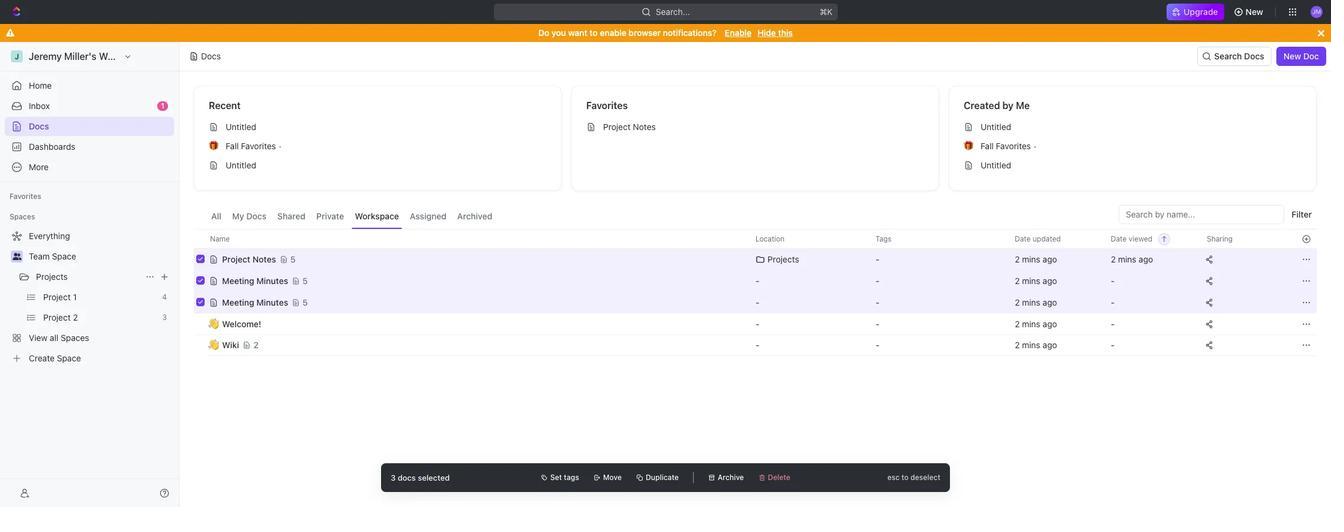 Task type: vqa. For each thing, say whether or not it's contained in the screenshot.
the topmost off icon
no



Task type: locate. For each thing, give the bounding box(es) containing it.
fall favorites • down by
[[981, 141, 1037, 151]]

fall favorites •
[[226, 141, 282, 151], [981, 141, 1037, 151]]

welcome!
[[222, 319, 261, 329]]

shared button
[[274, 205, 309, 229]]

1 minutes from the top
[[257, 276, 288, 286]]

3
[[162, 313, 167, 322], [391, 473, 396, 483]]

0 horizontal spatial 3
[[162, 313, 167, 322]]

1 row from the top
[[194, 229, 1317, 249]]

1 vertical spatial 1
[[73, 292, 77, 303]]

spaces right all
[[61, 333, 89, 343]]

1 date from the left
[[1015, 234, 1031, 243]]

date for date updated
[[1015, 234, 1031, 243]]

projects down team space
[[36, 272, 68, 282]]

0 vertical spatial meeting minutes
[[222, 276, 288, 286]]

1 vertical spatial workspace
[[355, 211, 399, 222]]

tags
[[564, 474, 579, 483]]

0 horizontal spatial notes
[[253, 254, 276, 264]]

1 meeting minutes from the top
[[222, 276, 288, 286]]

1 🎁 from the left
[[209, 142, 219, 151]]

docs inside button
[[1245, 51, 1265, 61]]

0 vertical spatial minutes
[[257, 276, 288, 286]]

1 vertical spatial projects
[[36, 272, 68, 282]]

date viewed
[[1111, 234, 1153, 243]]

date for date viewed
[[1111, 234, 1127, 243]]

space right "team"
[[52, 252, 76, 262]]

1 horizontal spatial workspace
[[355, 211, 399, 222]]

meeting minutes for 1st cell from the bottom
[[222, 297, 288, 308]]

to right the want
[[590, 28, 598, 38]]

1 horizontal spatial to
[[902, 474, 909, 483]]

1 horizontal spatial new
[[1284, 51, 1302, 61]]

2 date from the left
[[1111, 234, 1127, 243]]

meeting minutes
[[222, 276, 288, 286], [222, 297, 288, 308]]

0 horizontal spatial 1
[[73, 292, 77, 303]]

1 meeting from the top
[[222, 276, 254, 286]]

1 vertical spatial new
[[1284, 51, 1302, 61]]

tab list
[[208, 205, 496, 229]]

filter button
[[1287, 205, 1317, 225]]

set tags
[[550, 474, 579, 483]]

minutes for 1st cell from the bottom
[[257, 297, 288, 308]]

1 inside tree
[[73, 292, 77, 303]]

5 for 2nd cell from the bottom
[[303, 276, 308, 286]]

workspace right 'miller's'
[[99, 51, 149, 62]]

0 horizontal spatial spaces
[[10, 213, 35, 222]]

space
[[52, 252, 76, 262], [57, 354, 81, 364]]

sidebar navigation
[[0, 42, 182, 508]]

0 horizontal spatial workspace
[[99, 51, 149, 62]]

1 horizontal spatial spaces
[[61, 333, 89, 343]]

projects
[[768, 254, 800, 264], [36, 272, 68, 282]]

filter
[[1292, 210, 1312, 220]]

fall favorites • down recent
[[226, 141, 282, 151]]

row containing project notes
[[194, 248, 1317, 272]]

3 inside tree
[[162, 313, 167, 322]]

2 • from the left
[[1034, 141, 1037, 151]]

untitled
[[226, 122, 256, 132], [981, 122, 1012, 132], [226, 160, 256, 171], [981, 160, 1012, 171]]

esc to deselect
[[888, 474, 941, 483]]

recent
[[209, 100, 241, 111]]

date inside button
[[1015, 234, 1031, 243]]

search docs button
[[1198, 47, 1272, 66]]

0 vertical spatial 3
[[162, 313, 167, 322]]

cell
[[194, 249, 207, 270], [194, 270, 207, 292], [194, 292, 207, 313]]

0 vertical spatial new
[[1246, 7, 1264, 17]]

docs inside sidebar "navigation"
[[29, 121, 49, 131]]

enable
[[725, 28, 752, 38]]

•
[[278, 141, 282, 151], [1034, 141, 1037, 151]]

team
[[29, 252, 50, 262]]

fall
[[226, 141, 239, 151], [981, 141, 994, 151]]

0 horizontal spatial project notes
[[222, 254, 276, 264]]

4 row from the top
[[194, 291, 1317, 315]]

0 horizontal spatial 🎁
[[209, 142, 219, 151]]

new inside button
[[1284, 51, 1302, 61]]

more
[[29, 162, 49, 172]]

minutes for 2nd cell from the bottom
[[257, 276, 288, 286]]

3 left docs
[[391, 473, 396, 483]]

wiki
[[222, 340, 239, 351]]

ago
[[1043, 254, 1058, 264], [1139, 254, 1154, 264], [1043, 276, 1058, 286], [1043, 297, 1058, 308], [1043, 319, 1058, 329], [1043, 340, 1058, 351]]

1 horizontal spatial date
[[1111, 234, 1127, 243]]

6 row from the top
[[194, 334, 1317, 358]]

1 vertical spatial meeting minutes
[[222, 297, 288, 308]]

table
[[194, 229, 1317, 358]]

archived button
[[454, 205, 496, 229]]

new inside button
[[1246, 7, 1264, 17]]

1 fall favorites • from the left
[[226, 141, 282, 151]]

2 meeting from the top
[[222, 297, 254, 308]]

date updated
[[1015, 234, 1061, 243]]

1 horizontal spatial fall favorites •
[[981, 141, 1037, 151]]

2 fall from the left
[[981, 141, 994, 151]]

Search by name... text field
[[1126, 206, 1278, 224]]

🎁 for recent
[[209, 142, 219, 151]]

new for new
[[1246, 7, 1264, 17]]

new up search docs
[[1246, 7, 1264, 17]]

fall favorites • for recent
[[226, 141, 282, 151]]

workspace right private
[[355, 211, 399, 222]]

hide
[[758, 28, 776, 38]]

1 vertical spatial minutes
[[257, 297, 288, 308]]

1 horizontal spatial 1
[[161, 101, 164, 110]]

selected
[[418, 473, 450, 483]]

5 for 1st cell from the bottom
[[303, 297, 308, 308]]

set
[[550, 474, 562, 483]]

1 horizontal spatial notes
[[633, 122, 656, 132]]

1 vertical spatial 5
[[303, 276, 308, 286]]

0 vertical spatial project notes
[[603, 122, 656, 132]]

row containing name
[[194, 229, 1317, 249]]

meeting
[[222, 276, 254, 286], [222, 297, 254, 308]]

row
[[194, 229, 1317, 249], [194, 248, 1317, 272], [194, 269, 1317, 293], [194, 291, 1317, 315], [194, 313, 1317, 335], [194, 334, 1317, 358]]

-
[[876, 254, 880, 264], [756, 276, 760, 286], [876, 276, 880, 286], [1111, 276, 1115, 286], [756, 297, 760, 308], [876, 297, 880, 308], [1111, 297, 1115, 308], [756, 319, 760, 329], [876, 319, 880, 329], [1111, 319, 1115, 329], [756, 340, 760, 351], [876, 340, 880, 351], [1111, 340, 1115, 351]]

⌘k
[[820, 7, 833, 17]]

0 horizontal spatial fall
[[226, 141, 239, 151]]

fall down created
[[981, 141, 994, 151]]

jeremy miller's workspace, , element
[[11, 50, 23, 62]]

date inside "button"
[[1111, 234, 1127, 243]]

0 horizontal spatial to
[[590, 28, 598, 38]]

1 vertical spatial space
[[57, 354, 81, 364]]

🎁
[[209, 142, 219, 151], [964, 142, 974, 151]]

2
[[1015, 254, 1020, 264], [1111, 254, 1116, 264], [1015, 276, 1020, 286], [1015, 297, 1020, 308], [73, 313, 78, 323], [1015, 319, 1020, 329], [254, 340, 259, 351], [1015, 340, 1020, 351]]

1
[[161, 101, 164, 110], [73, 292, 77, 303]]

1 horizontal spatial •
[[1034, 141, 1037, 151]]

new
[[1246, 7, 1264, 17], [1284, 51, 1302, 61]]

meeting minutes for 2nd cell from the bottom
[[222, 276, 288, 286]]

inbox
[[29, 101, 50, 111]]

0 horizontal spatial date
[[1015, 234, 1031, 243]]

2 🎁 from the left
[[964, 142, 974, 151]]

1 horizontal spatial 3
[[391, 473, 396, 483]]

space down view all spaces on the left bottom of page
[[57, 354, 81, 364]]

updated
[[1033, 234, 1061, 243]]

row containing wiki
[[194, 334, 1317, 358]]

0 vertical spatial meeting
[[222, 276, 254, 286]]

new left doc at top
[[1284, 51, 1302, 61]]

search docs
[[1215, 51, 1265, 61]]

2 minutes from the top
[[257, 297, 288, 308]]

dashboards
[[29, 142, 75, 152]]

workspace
[[99, 51, 149, 62], [355, 211, 399, 222]]

1 • from the left
[[278, 141, 282, 151]]

1 vertical spatial project notes
[[222, 254, 276, 264]]

1 vertical spatial spaces
[[61, 333, 89, 343]]

docs down inbox
[[29, 121, 49, 131]]

home link
[[5, 76, 174, 95]]

assigned button
[[407, 205, 450, 229]]

3 down 4
[[162, 313, 167, 322]]

2 mins ago
[[1015, 254, 1058, 264], [1111, 254, 1154, 264], [1015, 276, 1058, 286], [1015, 297, 1058, 308], [1015, 319, 1058, 329], [1015, 340, 1058, 351]]

🎁 down recent
[[209, 142, 219, 151]]

1 horizontal spatial fall
[[981, 141, 994, 151]]

tree containing everything
[[5, 227, 174, 369]]

5 row from the top
[[194, 313, 1317, 335]]

0 vertical spatial space
[[52, 252, 76, 262]]

notes
[[633, 122, 656, 132], [253, 254, 276, 264]]

0 vertical spatial 5
[[291, 254, 296, 264]]

name
[[210, 234, 230, 243]]

do you want to enable browser notifications? enable hide this
[[539, 28, 793, 38]]

2 fall favorites • from the left
[[981, 141, 1037, 151]]

2 meeting minutes from the top
[[222, 297, 288, 308]]

favorites inside favorites button
[[10, 192, 41, 201]]

spaces down favorites button
[[10, 213, 35, 222]]

docs right my
[[246, 211, 267, 222]]

0 horizontal spatial •
[[278, 141, 282, 151]]

5
[[291, 254, 296, 264], [303, 276, 308, 286], [303, 297, 308, 308]]

space for create space
[[57, 354, 81, 364]]

row containing welcome!
[[194, 313, 1317, 335]]

workspace inside "button"
[[355, 211, 399, 222]]

1 vertical spatial 3
[[391, 473, 396, 483]]

1 fall from the left
[[226, 141, 239, 151]]

1 horizontal spatial projects
[[768, 254, 800, 264]]

0 horizontal spatial projects
[[36, 272, 68, 282]]

user group image
[[12, 253, 21, 261]]

date left viewed
[[1111, 234, 1127, 243]]

set tags button
[[536, 471, 584, 486]]

tree
[[5, 227, 174, 369]]

favorites
[[587, 100, 628, 111], [241, 141, 276, 151], [996, 141, 1031, 151], [10, 192, 41, 201]]

move button
[[589, 471, 627, 486]]

location
[[756, 234, 785, 243]]

delete button
[[754, 471, 796, 486]]

1 horizontal spatial 🎁
[[964, 142, 974, 151]]

docs right search
[[1245, 51, 1265, 61]]

🎁 down created
[[964, 142, 974, 151]]

to right esc
[[902, 474, 909, 483]]

project notes
[[603, 122, 656, 132], [222, 254, 276, 264]]

2 vertical spatial 5
[[303, 297, 308, 308]]

projects down location on the right of page
[[768, 254, 800, 264]]

3 for 3
[[162, 313, 167, 322]]

fall down recent
[[226, 141, 239, 151]]

mins
[[1022, 254, 1041, 264], [1119, 254, 1137, 264], [1022, 276, 1041, 286], [1022, 297, 1041, 308], [1022, 319, 1041, 329], [1022, 340, 1041, 351]]

more button
[[5, 158, 174, 177]]

untitled link
[[204, 118, 552, 137], [959, 118, 1307, 137], [204, 156, 552, 175], [959, 156, 1307, 175]]

j
[[15, 52, 19, 61]]

do
[[539, 28, 550, 38]]

0 horizontal spatial fall favorites •
[[226, 141, 282, 151]]

docs inside "button"
[[246, 211, 267, 222]]

date left updated
[[1015, 234, 1031, 243]]

0 vertical spatial workspace
[[99, 51, 149, 62]]

0 horizontal spatial new
[[1246, 7, 1264, 17]]

3 for 3 docs selected
[[391, 473, 396, 483]]

2 row from the top
[[194, 248, 1317, 272]]

docs
[[201, 51, 221, 61], [1245, 51, 1265, 61], [29, 121, 49, 131], [246, 211, 267, 222]]

date viewed button
[[1104, 230, 1171, 249]]

1 vertical spatial meeting
[[222, 297, 254, 308]]



Task type: describe. For each thing, give the bounding box(es) containing it.
duplicate
[[646, 474, 679, 483]]

home
[[29, 80, 52, 91]]

fall for recent
[[226, 141, 239, 151]]

archived
[[457, 211, 493, 222]]

0 vertical spatial notes
[[633, 122, 656, 132]]

notifications?
[[663, 28, 717, 38]]

project 1 link
[[43, 288, 157, 307]]

5 for first cell from the top of the page
[[291, 254, 296, 264]]

by
[[1003, 100, 1014, 111]]

0 vertical spatial projects
[[768, 254, 800, 264]]

browser
[[629, 28, 661, 38]]

me
[[1016, 100, 1030, 111]]

favorites button
[[5, 190, 46, 204]]

project 1
[[43, 292, 77, 303]]

• for created by me
[[1034, 141, 1037, 151]]

everything link
[[5, 227, 172, 246]]

team space
[[29, 252, 76, 262]]

2 inside tree
[[73, 313, 78, 323]]

projects link
[[36, 268, 140, 287]]

jeremy miller's workspace
[[29, 51, 149, 62]]

dashboards link
[[5, 137, 174, 157]]

spaces inside tree
[[61, 333, 89, 343]]

1 vertical spatial notes
[[253, 254, 276, 264]]

jm button
[[1308, 2, 1327, 22]]

search
[[1215, 51, 1242, 61]]

fall for created by me
[[981, 141, 994, 151]]

team space link
[[29, 247, 172, 267]]

duplicate button
[[632, 471, 684, 486]]

docs
[[398, 473, 416, 483]]

this
[[778, 28, 793, 38]]

create space link
[[5, 349, 172, 369]]

miller's
[[64, 51, 97, 62]]

assigned
[[410, 211, 447, 222]]

new doc
[[1284, 51, 1320, 61]]

all button
[[208, 205, 224, 229]]

want
[[568, 28, 588, 38]]

workspace inside sidebar "navigation"
[[99, 51, 149, 62]]

meeting for 2nd cell from the bottom
[[222, 276, 254, 286]]

private
[[316, 211, 344, 222]]

shared
[[277, 211, 306, 222]]

new for new doc
[[1284, 51, 1302, 61]]

docs link
[[5, 117, 174, 136]]

3 cell from the top
[[194, 292, 207, 313]]

1 cell from the top
[[194, 249, 207, 270]]

4
[[162, 293, 167, 302]]

delete
[[768, 474, 791, 483]]

sharing
[[1207, 234, 1233, 243]]

created by me
[[964, 100, 1030, 111]]

view all spaces link
[[5, 329, 172, 348]]

0 vertical spatial 1
[[161, 101, 164, 110]]

docs up recent
[[201, 51, 221, 61]]

upgrade
[[1184, 7, 1218, 17]]

tags
[[876, 234, 892, 243]]

upgrade link
[[1167, 4, 1224, 20]]

date updated button
[[1008, 230, 1068, 249]]

create space
[[29, 354, 81, 364]]

move
[[603, 474, 622, 483]]

• for recent
[[278, 141, 282, 151]]

2 cell from the top
[[194, 270, 207, 292]]

my docs
[[232, 211, 267, 222]]

all
[[50, 333, 58, 343]]

0 vertical spatial spaces
[[10, 213, 35, 222]]

archive
[[718, 474, 744, 483]]

fall favorites • for created by me
[[981, 141, 1037, 151]]

3 docs selected
[[391, 473, 450, 483]]

filter button
[[1287, 205, 1317, 225]]

you
[[552, 28, 566, 38]]

tree inside sidebar "navigation"
[[5, 227, 174, 369]]

table containing project notes
[[194, 229, 1317, 358]]

jeremy
[[29, 51, 62, 62]]

3 row from the top
[[194, 269, 1317, 293]]

my docs button
[[229, 205, 270, 229]]

doc
[[1304, 51, 1320, 61]]

tab list containing all
[[208, 205, 496, 229]]

enable
[[600, 28, 627, 38]]

new doc button
[[1277, 47, 1327, 66]]

🎁 for created by me
[[964, 142, 974, 151]]

1 vertical spatial to
[[902, 474, 909, 483]]

create
[[29, 354, 55, 364]]

workspace button
[[352, 205, 402, 229]]

1 horizontal spatial project notes
[[603, 122, 656, 132]]

all
[[211, 211, 221, 222]]

project 2
[[43, 313, 78, 323]]

viewed
[[1129, 234, 1153, 243]]

projects inside projects link
[[36, 272, 68, 282]]

space for team space
[[52, 252, 76, 262]]

project 2 link
[[43, 309, 158, 328]]

created
[[964, 100, 1000, 111]]

jm
[[1313, 8, 1321, 15]]

esc
[[888, 474, 900, 483]]

meeting for 1st cell from the bottom
[[222, 297, 254, 308]]

search...
[[656, 7, 690, 17]]

deselect
[[911, 474, 941, 483]]

view all spaces
[[29, 333, 89, 343]]

my
[[232, 211, 244, 222]]

0 vertical spatial to
[[590, 28, 598, 38]]

move button
[[589, 471, 627, 486]]

welcome! button
[[209, 314, 741, 335]]

everything
[[29, 231, 70, 241]]

archive button
[[704, 471, 749, 486]]

view
[[29, 333, 48, 343]]



